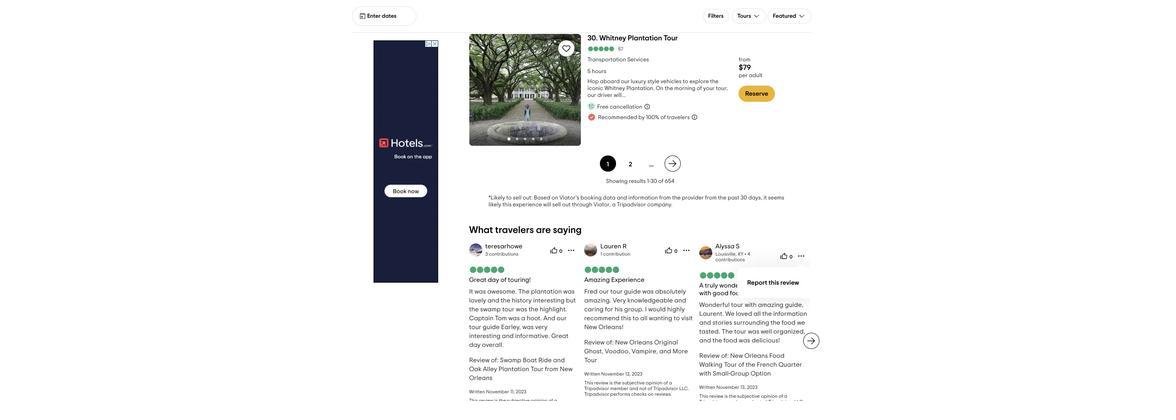 Task type: locate. For each thing, give the bounding box(es) containing it.
0 horizontal spatial review
[[469, 357, 490, 364]]

swamp
[[500, 357, 522, 364]]

vampire,
[[632, 349, 658, 355]]

30 inside *likely to sell out: based on viator's booking data and information from the provider from the past 30 days, it seems likely this experience will sell out through viator, a tripadvisor company.
[[741, 195, 747, 201]]

written november 11, 2023
[[469, 390, 527, 395]]

recommended
[[598, 115, 637, 120]]

advertisement region
[[373, 40, 438, 283]]

touring!
[[508, 277, 531, 283]]

1 horizontal spatial this
[[621, 315, 631, 322]]

not for and
[[640, 387, 647, 391]]

1 horizontal spatial subjective
[[737, 394, 760, 399]]

hop aboard our luxury style vehicles to explore the iconic whitney plantation. on the morning of your tour, our driver will…
[[588, 79, 728, 98]]

the inside wonderful tour with amazing guide, laurent. we loved all the information and stories surrounding the food we tasted. the tour was well organized, and the food was delicious!
[[722, 329, 733, 335]]

orleans inside review of: new orleans original ghost, voodoo, vampire, and more tour
[[630, 340, 653, 346]]

is down small-
[[725, 394, 728, 399]]

a inside it was awesome. the plantation was lovely and the history interesting but the swamp tour was the highlight. captain tom was a hoot. and our tour guide earley, was very interesting and informative. great day overall.
[[521, 315, 525, 322]]

day left overall.
[[469, 342, 481, 349]]

2023 for vampire,
[[632, 372, 643, 377]]

written november 13, 2023 this review is the subjective opinion of a tripadvisor member and not of tripadvisor llc
[[699, 385, 804, 402]]

next image
[[807, 336, 816, 346]]

this down his
[[621, 315, 631, 322]]

1 horizontal spatial on
[[648, 392, 654, 397]]

1 horizontal spatial plantation
[[628, 35, 662, 42]]

0 horizontal spatial all
[[640, 315, 648, 322]]

new inside review of: new orleans food walking tour of the french quarter with small-group option
[[730, 353, 743, 360]]

with down walking
[[699, 371, 711, 377]]

2
[[629, 161, 632, 168]]

all inside wonderful tour with amazing guide, laurent. we loved all the information and stories surrounding the food we tasted. the tour was well organized, and the food was delicious!
[[754, 311, 761, 317]]

our up amazing.
[[599, 289, 609, 295]]

subjective for vampire,
[[622, 381, 645, 386]]

1 horizontal spatial travelers
[[667, 115, 690, 120]]

1 up showing
[[607, 161, 609, 168]]

0 horizontal spatial orleans
[[469, 375, 493, 382]]

is inside written november 13, 2023 this review is the subjective opinion of a tripadvisor member and not of tripadvisor llc
[[725, 394, 728, 399]]

november left "12," on the bottom of the page
[[601, 372, 624, 377]]

alyssa s image
[[699, 246, 712, 259]]

review inside written november 12, 2023 this review is the subjective opinion of a tripadvisor member and not of tripadvisor llc. tripadvisor performs checks on reviews.
[[594, 381, 609, 386]]

1 vertical spatial subjective
[[737, 394, 760, 399]]

0 horizontal spatial sell
[[513, 195, 522, 201]]

0 vertical spatial great
[[469, 277, 486, 283]]

subjective inside written november 12, 2023 this review is the subjective opinion of a tripadvisor member and not of tripadvisor llc. tripadvisor performs checks on reviews.
[[622, 381, 645, 386]]

30 right past
[[741, 195, 747, 201]]

1 vertical spatial on
[[648, 392, 654, 397]]

of
[[697, 86, 702, 92], [661, 115, 666, 120], [658, 179, 664, 184], [501, 277, 507, 283], [739, 362, 745, 368], [664, 381, 668, 386], [648, 387, 652, 391], [779, 394, 783, 399], [763, 400, 767, 402]]

1 horizontal spatial 2023
[[632, 372, 643, 377]]

french
[[757, 362, 777, 368]]

on right based
[[552, 195, 558, 201]]

1 horizontal spatial review
[[710, 394, 724, 399]]

subjective for of
[[737, 394, 760, 399]]

and
[[543, 315, 555, 322]]

2023 inside written november 13, 2023 this review is the subjective opinion of a tripadvisor member and not of tripadvisor llc
[[747, 385, 758, 390]]

alyssa s link
[[716, 243, 740, 250]]

2 vertical spatial food
[[724, 338, 738, 344]]

tour
[[664, 35, 678, 42], [584, 357, 597, 364], [724, 362, 737, 368], [531, 366, 544, 373]]

review inside review of: new orleans original ghost, voodoo, vampire, and more tour
[[584, 340, 605, 346]]

1 horizontal spatial the
[[722, 329, 733, 335]]

travelers right 100%
[[667, 115, 690, 120]]

2 vertical spatial review
[[710, 394, 724, 399]]

tripadvisor up reviews.
[[653, 387, 678, 391]]

and inside *likely to sell out: based on viator's booking data and information from the provider from the past 30 days, it seems likely this experience will sell out through viator, a tripadvisor company.
[[617, 195, 627, 201]]

1 vertical spatial is
[[725, 394, 728, 399]]

guide down tom
[[483, 324, 500, 331]]

1 vertical spatial sell
[[552, 202, 561, 208]]

0 horizontal spatial contributions
[[489, 252, 519, 257]]

1 horizontal spatial 30
[[741, 195, 747, 201]]

1 vertical spatial 30
[[741, 195, 747, 201]]

0 left close options menu icon
[[790, 255, 793, 259]]

and inside "fred our tour guide was absolutely amazing. very knowledgeable and caring for his group. i would highly recommend this to all wanting to visit new orleans!"
[[675, 298, 686, 304]]

tripadvisor down the results
[[617, 202, 646, 208]]

1 vertical spatial orleans
[[745, 353, 768, 360]]

654
[[665, 179, 674, 184]]

0 horizontal spatial review
[[594, 381, 609, 386]]

review up walking
[[699, 353, 720, 360]]

november down small-
[[716, 385, 740, 390]]

review for wonderful tour with amazing guide, laurent. we loved all the information and stories surrounding the food we tasted. the tour was well organized, and the food was delicious!
[[710, 394, 724, 399]]

the up your
[[710, 79, 719, 85]]

1 horizontal spatial all
[[754, 311, 761, 317]]

of: up alley
[[491, 357, 499, 364]]

0 vertical spatial orleans
[[630, 340, 653, 346]]

tripadvisor down ghost,
[[584, 387, 609, 391]]

of: inside review of: swamp boat ride and oak alley plantation tour from new orleans
[[491, 357, 499, 364]]

0 vertical spatial guide
[[624, 289, 641, 295]]

this right report
[[769, 280, 779, 286]]

1 horizontal spatial great
[[551, 333, 569, 340]]

1 vertical spatial the
[[722, 329, 733, 335]]

2 horizontal spatial 0
[[790, 255, 793, 259]]

experience
[[611, 277, 645, 283]]

wonderful
[[720, 283, 749, 289]]

this inside written november 12, 2023 this review is the subjective opinion of a tripadvisor member and not of tripadvisor llc. tripadvisor performs checks on reviews.
[[584, 381, 593, 386]]

1 vertical spatial information
[[759, 290, 792, 297]]

a left hoot.
[[521, 315, 525, 322]]

member for voodoo,
[[610, 387, 629, 391]]

loved
[[736, 311, 752, 317]]

new inside "fred our tour guide was absolutely amazing. very knowledgeable and caring for his group. i would highly recommend this to all wanting to visit new orleans!"
[[584, 324, 597, 331]]

day
[[488, 277, 499, 283], [469, 342, 481, 349]]

teresarhowe 3 contributions
[[485, 243, 523, 257]]

experience
[[513, 202, 542, 208], [750, 283, 784, 289]]

information inside wonderful tour with amazing guide, laurent. we loved all the information and stories surrounding the food we tasted. the tour was well organized, and the food was delicious!
[[773, 311, 807, 317]]

0 button for amazing experience
[[663, 244, 680, 257]]

review inside review of: swamp boat ride and oak alley plantation tour from new orleans
[[469, 357, 490, 364]]

1 vertical spatial opinion
[[761, 394, 778, 399]]

!
[[794, 290, 796, 297]]

opinion up reviews.
[[646, 381, 663, 386]]

0 horizontal spatial experience
[[513, 202, 542, 208]]

2 vertical spatial this
[[621, 315, 631, 322]]

report
[[747, 280, 767, 286]]

not up 'checks'
[[640, 387, 647, 391]]

written for review of: new orleans original ghost, voodoo, vampire, and more tour
[[584, 372, 600, 377]]

1 horizontal spatial member
[[726, 400, 744, 402]]

0 horizontal spatial this
[[584, 381, 593, 386]]

enter
[[367, 13, 381, 19]]

1 horizontal spatial contributions
[[716, 258, 745, 262]]

and inside review of: swamp boat ride and oak alley plantation tour from new orleans
[[553, 357, 565, 364]]

and right data
[[617, 195, 627, 201]]

open options menu image left lauren r icon
[[567, 247, 575, 255]]

informative.
[[515, 333, 550, 340]]

sell left out:
[[513, 195, 522, 201]]

all up surrounding at the bottom
[[754, 311, 761, 317]]

provider
[[682, 195, 704, 201]]

review inside written november 13, 2023 this review is the subjective opinion of a tripadvisor member and not of tripadvisor llc
[[710, 394, 724, 399]]

this inside written november 13, 2023 this review is the subjective opinion of a tripadvisor member and not of tripadvisor llc
[[699, 394, 708, 399]]

0 vertical spatial travelers
[[667, 115, 690, 120]]

tripadvisor inside *likely to sell out: based on viator's booking data and information from the provider from the past 30 days, it seems likely this experience will sell out through viator, a tripadvisor company.
[[617, 202, 646, 208]]

1 vertical spatial contributions
[[716, 258, 745, 262]]

1 horizontal spatial day
[[488, 277, 499, 283]]

orleans
[[630, 340, 653, 346], [745, 353, 768, 360], [469, 375, 493, 382]]

1 horizontal spatial 1
[[607, 161, 609, 168]]

1 horizontal spatial of:
[[606, 340, 614, 346]]

absolutely
[[655, 289, 686, 295]]

1 vertical spatial guide
[[483, 324, 500, 331]]

1 horizontal spatial review
[[584, 340, 605, 346]]

tripadvisor
[[617, 202, 646, 208], [584, 387, 609, 391], [653, 387, 678, 391], [584, 392, 609, 397], [699, 400, 724, 402], [768, 400, 793, 402]]

november inside written november 13, 2023 this review is the subjective opinion of a tripadvisor member and not of tripadvisor llc
[[716, 385, 740, 390]]

1 vertical spatial review
[[594, 381, 609, 386]]

1 horizontal spatial not
[[755, 400, 762, 402]]

guide down experience in the right of the page
[[624, 289, 641, 295]]

0 horizontal spatial november
[[486, 390, 509, 395]]

whitney up 57 at the top of the page
[[599, 35, 626, 42]]

2 vertical spatial with
[[699, 371, 711, 377]]

to inside hop aboard our luxury style vehicles to explore the iconic whitney plantation. on the morning of your tour, our driver will…
[[683, 79, 688, 85]]

0 vertical spatial opinion
[[646, 381, 663, 386]]

5.0 of 5 bubbles image down 3
[[469, 267, 505, 273]]

style
[[648, 79, 660, 85]]

1 open options menu image from the left
[[567, 247, 575, 255]]

2 horizontal spatial review
[[699, 353, 720, 360]]

not inside written november 12, 2023 this review is the subjective opinion of a tripadvisor member and not of tripadvisor llc. tripadvisor performs checks on reviews.
[[640, 387, 647, 391]]

0 button left close options menu icon
[[778, 250, 795, 263]]

our inside it was awesome. the plantation was lovely and the history interesting but the swamp tour was the highlight. captain tom was a hoot. and our tour guide earley, was very interesting and informative. great day overall.
[[557, 315, 567, 322]]

this right likely
[[503, 202, 512, 208]]

opinion
[[646, 381, 663, 386], [761, 394, 778, 399]]

30
[[651, 179, 657, 184], [741, 195, 747, 201]]

the up history
[[518, 289, 530, 295]]

1 horizontal spatial this
[[699, 394, 708, 399]]

1 horizontal spatial 0
[[675, 249, 678, 254]]

5.0 of 5 bubbles image up the transportation
[[588, 47, 615, 52]]

1 horizontal spatial november
[[601, 372, 624, 377]]

plantation down swamp at the bottom left of page
[[499, 366, 529, 373]]

enter dates button
[[352, 6, 416, 26]]

2 horizontal spatial november
[[716, 385, 740, 390]]

tour up tom
[[502, 307, 515, 313]]

30 left 654
[[651, 179, 657, 184]]

to right '*likely'
[[506, 195, 512, 201]]

plantation
[[628, 35, 662, 42], [499, 366, 529, 373]]

2 horizontal spatial orleans
[[745, 353, 768, 360]]

57 link
[[588, 46, 811, 52]]

1 horizontal spatial written
[[584, 372, 600, 377]]

5.0 of 5 bubbles image up truly
[[699, 273, 735, 279]]

a up reviews.
[[669, 381, 672, 386]]

member inside written november 12, 2023 this review is the subjective opinion of a tripadvisor member and not of tripadvisor llc. tripadvisor performs checks on reviews.
[[610, 387, 629, 391]]

all down i
[[640, 315, 648, 322]]

interesting
[[533, 298, 565, 304], [469, 333, 501, 340]]

was
[[475, 289, 486, 295], [563, 289, 575, 295], [642, 289, 654, 295], [516, 307, 527, 313], [508, 315, 520, 322], [522, 324, 534, 331], [748, 329, 759, 335], [739, 338, 750, 344]]

luxury
[[631, 79, 646, 85]]

whitney
[[599, 35, 626, 42], [605, 86, 625, 92]]

0 down saying
[[559, 249, 563, 254]]

the down vehicles
[[665, 86, 673, 92]]

1 vertical spatial member
[[726, 400, 744, 402]]

review up the "!"
[[781, 280, 799, 286]]

sell right will
[[552, 202, 561, 208]]

and right ride
[[553, 357, 565, 364]]

opinion inside written november 12, 2023 this review is the subjective opinion of a tripadvisor member and not of tripadvisor llc. tripadvisor performs checks on reviews.
[[646, 381, 663, 386]]

the inside written november 13, 2023 this review is the subjective opinion of a tripadvisor member and not of tripadvisor llc
[[729, 394, 736, 399]]

of: for voodoo,
[[606, 340, 614, 346]]

information inside *likely to sell out: based on viator's booking data and information from the provider from the past 30 days, it seems likely this experience will sell out through viator, a tripadvisor company.
[[629, 195, 658, 201]]

of: inside review of: new orleans food walking tour of the french quarter with small-group option
[[721, 353, 729, 360]]

and down original
[[660, 349, 671, 355]]

0 horizontal spatial subjective
[[622, 381, 645, 386]]

review up oak
[[469, 357, 490, 364]]

0 vertical spatial is
[[610, 381, 613, 386]]

0 left alyssa s image
[[675, 249, 678, 254]]

reserve link
[[739, 86, 775, 102]]

0 horizontal spatial opinion
[[646, 381, 663, 386]]

contributions down louisville, ky
[[716, 258, 745, 262]]

guide
[[624, 289, 641, 295], [483, 324, 500, 331]]

1 vertical spatial whitney
[[605, 86, 625, 92]]

our down highlight.
[[557, 315, 567, 322]]

opinion for the
[[761, 394, 778, 399]]

0 vertical spatial contributions
[[489, 252, 519, 257]]

1 vertical spatial travelers
[[495, 226, 534, 235]]

written inside written november 13, 2023 this review is the subjective opinion of a tripadvisor member and not of tripadvisor llc
[[699, 385, 715, 390]]

plantation up services
[[628, 35, 662, 42]]

this down ghost,
[[584, 381, 593, 386]]

it
[[764, 195, 767, 201]]

tour down surrounding at the bottom
[[734, 329, 747, 335]]

captain
[[469, 315, 494, 322]]

tour inside review of: new orleans food walking tour of the french quarter with small-group option
[[724, 362, 737, 368]]

0 vertical spatial this
[[584, 381, 593, 386]]

not inside written november 13, 2023 this review is the subjective opinion of a tripadvisor member and not of tripadvisor llc
[[755, 400, 762, 402]]

the inside review of: new orleans food walking tour of the french quarter with small-group option
[[746, 362, 756, 368]]

1 inside 'lauren r 1 contribution'
[[601, 252, 602, 257]]

on right 'checks'
[[648, 392, 654, 397]]

is inside written november 12, 2023 this review is the subjective opinion of a tripadvisor member and not of tripadvisor llc. tripadvisor performs checks on reviews.
[[610, 381, 613, 386]]

0 for a truly wonderful experience filled with good food and information !
[[790, 255, 793, 259]]

the inside written november 12, 2023 this review is the subjective opinion of a tripadvisor member and not of tripadvisor llc. tripadvisor performs checks on reviews.
[[614, 381, 621, 386]]

subjective inside written november 13, 2023 this review is the subjective opinion of a tripadvisor member and not of tripadvisor llc
[[737, 394, 760, 399]]

all inside "fred our tour guide was absolutely amazing. very knowledgeable and caring for his group. i would highly recommend this to all wanting to visit new orleans!"
[[640, 315, 648, 322]]

next page image
[[668, 159, 678, 169]]

opinion inside written november 13, 2023 this review is the subjective opinion of a tripadvisor member and not of tripadvisor llc
[[761, 394, 778, 399]]

0 vertical spatial 30
[[651, 179, 657, 184]]

0 button left alyssa s image
[[663, 244, 680, 257]]

iconic
[[588, 86, 603, 92]]

sell
[[513, 195, 522, 201], [552, 202, 561, 208]]

stories
[[713, 320, 732, 326]]

tour up very
[[611, 289, 623, 295]]

travelers up teresarhowe "link"
[[495, 226, 534, 235]]

0 vertical spatial on
[[552, 195, 558, 201]]

interesting up overall.
[[469, 333, 501, 340]]

s
[[736, 243, 740, 250]]

5.0 of 5 bubbles image inside 57 link
[[588, 47, 615, 52]]

november for voodoo,
[[601, 372, 624, 377]]

interesting down plantation at the left
[[533, 298, 565, 304]]

1 right lauren r icon
[[601, 252, 602, 257]]

1 horizontal spatial open options menu image
[[682, 247, 691, 255]]

saying
[[553, 226, 582, 235]]

2023 right 11,
[[516, 390, 527, 395]]

0 vertical spatial plantation
[[628, 35, 662, 42]]

review down ghost,
[[594, 381, 609, 386]]

new
[[584, 324, 597, 331], [615, 340, 628, 346], [730, 353, 743, 360], [560, 366, 573, 373]]

0 vertical spatial this
[[503, 202, 512, 208]]

and down 13,
[[745, 400, 754, 402]]

featured button
[[768, 8, 811, 24]]

not
[[640, 387, 647, 391], [755, 400, 762, 402]]

2 vertical spatial information
[[773, 311, 807, 317]]

review for review of: new orleans food walking tour of the french quarter with small-group option
[[699, 353, 720, 360]]

2 horizontal spatial 1
[[647, 179, 649, 184]]

2023 inside written november 12, 2023 this review is the subjective opinion of a tripadvisor member and not of tripadvisor llc. tripadvisor performs checks on reviews.
[[632, 372, 643, 377]]

2 vertical spatial 1
[[601, 252, 602, 257]]

orleans up the vampire,
[[630, 340, 653, 346]]

of: inside review of: new orleans original ghost, voodoo, vampire, and more tour
[[606, 340, 614, 346]]

wonderful tour with amazing guide, laurent. we loved all the information and stories surrounding the food we tasted. the tour was well organized, and the food was delicious!
[[699, 302, 807, 344]]

0 vertical spatial subjective
[[622, 381, 645, 386]]

to down "group."
[[633, 315, 639, 322]]

0 horizontal spatial 0 button
[[548, 244, 565, 257]]

seems
[[768, 195, 784, 201]]

november inside written november 12, 2023 this review is the subjective opinion of a tripadvisor member and not of tripadvisor llc. tripadvisor performs checks on reviews.
[[601, 372, 624, 377]]

this down walking
[[699, 394, 708, 399]]

november for tour
[[716, 385, 740, 390]]

cancellation
[[610, 104, 643, 110]]

0 horizontal spatial is
[[610, 381, 613, 386]]

1 horizontal spatial experience
[[750, 283, 784, 289]]

a down data
[[612, 202, 616, 208]]

from inside from $79 per adult
[[739, 57, 751, 63]]

contributions
[[489, 252, 519, 257], [716, 258, 745, 262]]

from inside review of: swamp boat ride and oak alley plantation tour from new orleans
[[545, 366, 558, 373]]

0 vertical spatial information
[[629, 195, 658, 201]]

1 horizontal spatial 0 button
[[663, 244, 680, 257]]

2 horizontal spatial review
[[781, 280, 799, 286]]

2023 right 13,
[[747, 385, 758, 390]]

results
[[629, 179, 646, 184]]

enter dates
[[367, 13, 397, 19]]

to inside *likely to sell out: based on viator's booking data and information from the provider from the past 30 days, it seems likely this experience will sell out through viator, a tripadvisor company.
[[506, 195, 512, 201]]

0 horizontal spatial of:
[[491, 357, 499, 364]]

0 horizontal spatial 30
[[651, 179, 657, 184]]

this for review of: new orleans food walking tour of the french quarter with small-group option
[[699, 394, 708, 399]]

contributions down teresarhowe
[[489, 252, 519, 257]]

12,
[[625, 372, 631, 377]]

written down small-
[[699, 385, 715, 390]]

tour down the boat
[[531, 366, 544, 373]]

review of: new orleans original ghost, voodoo, vampire, and more tour
[[584, 340, 688, 364]]

0 horizontal spatial this
[[503, 202, 512, 208]]

our inside "fred our tour guide was absolutely amazing. very knowledgeable and caring for his group. i would highly recommend this to all wanting to visit new orleans!"
[[599, 289, 609, 295]]

0 vertical spatial member
[[610, 387, 629, 391]]

this inside *likely to sell out: based on viator's booking data and information from the provider from the past 30 days, it seems likely this experience will sell out through viator, a tripadvisor company.
[[503, 202, 512, 208]]

and inside review of: new orleans original ghost, voodoo, vampire, and more tour
[[660, 349, 671, 355]]

review inside review of: new orleans food walking tour of the french quarter with small-group option
[[699, 353, 720, 360]]

1 vertical spatial this
[[769, 280, 779, 286]]

food
[[769, 353, 785, 360]]

0 horizontal spatial great
[[469, 277, 486, 283]]

1 horizontal spatial orleans
[[630, 340, 653, 346]]

opinion for and
[[646, 381, 663, 386]]

2 open options menu image from the left
[[682, 247, 691, 255]]

experience up amazing
[[750, 283, 784, 289]]

orleans inside review of: new orleans food walking tour of the french quarter with small-group option
[[745, 353, 768, 360]]

experience down out:
[[513, 202, 542, 208]]

day up 'awesome.'
[[488, 277, 499, 283]]

0 horizontal spatial 1
[[601, 252, 602, 257]]

0 horizontal spatial not
[[640, 387, 647, 391]]

on
[[656, 86, 664, 92]]

of: for oak
[[491, 357, 499, 364]]

0 horizontal spatial plantation
[[499, 366, 529, 373]]

i
[[645, 307, 647, 313]]

1 right the results
[[647, 179, 649, 184]]

to up morning
[[683, 79, 688, 85]]

written down oak
[[469, 390, 485, 395]]

0 vertical spatial review
[[781, 280, 799, 286]]

this inside "fred our tour guide was absolutely amazing. very knowledgeable and caring for his group. i would highly recommend this to all wanting to visit new orleans!"
[[621, 315, 631, 322]]

information for the
[[773, 311, 807, 317]]

very
[[535, 324, 548, 331]]

0 horizontal spatial member
[[610, 387, 629, 391]]

and up highly
[[675, 298, 686, 304]]

2023 right "12," on the bottom of the page
[[632, 372, 643, 377]]

transportation
[[588, 57, 626, 63]]

5.0 of 5 bubbles image
[[588, 47, 615, 52], [469, 267, 505, 273], [584, 267, 620, 273], [699, 273, 735, 279]]

2 horizontal spatial 2023
[[747, 385, 758, 390]]

information down report this review
[[759, 290, 792, 297]]

0 button for great day of touring!
[[548, 244, 565, 257]]

food down stories
[[724, 338, 738, 344]]

by
[[639, 115, 645, 120]]

lauren r image
[[584, 244, 597, 257]]

company.
[[647, 202, 673, 208]]

written inside written november 12, 2023 this review is the subjective opinion of a tripadvisor member and not of tripadvisor llc. tripadvisor performs checks on reviews.
[[584, 372, 600, 377]]

tripadvisor down small-
[[699, 400, 724, 402]]

0 button down saying
[[548, 244, 565, 257]]

november left 11,
[[486, 390, 509, 395]]

1 vertical spatial day
[[469, 342, 481, 349]]

2023 for of
[[747, 385, 758, 390]]

and
[[617, 195, 627, 201], [745, 290, 757, 297], [488, 298, 499, 304], [675, 298, 686, 304], [699, 320, 711, 326], [502, 333, 514, 340], [699, 338, 711, 344], [660, 349, 671, 355], [553, 357, 565, 364], [630, 387, 638, 391], [745, 400, 754, 402]]

open options menu image left alyssa s image
[[682, 247, 691, 255]]

hours
[[592, 69, 607, 75]]

orleans down oak
[[469, 375, 493, 382]]

0 horizontal spatial open options menu image
[[567, 247, 575, 255]]

with inside the a truly wonderful experience filled with good food and information !
[[699, 290, 711, 297]]

0 vertical spatial food
[[730, 290, 744, 297]]

2 vertical spatial orleans
[[469, 375, 493, 382]]

louisville,
[[716, 252, 737, 257]]

orleans!
[[599, 324, 624, 331]]

past
[[728, 195, 740, 201]]

food inside the a truly wonderful experience filled with good food and information !
[[730, 290, 744, 297]]

member inside written november 13, 2023 this review is the subjective opinion of a tripadvisor member and not of tripadvisor llc
[[726, 400, 744, 402]]

option
[[751, 371, 771, 377]]

teresarhowe image
[[469, 244, 482, 257]]

orleans for of
[[745, 353, 768, 360]]

small-
[[713, 371, 731, 377]]

open options menu image
[[567, 247, 575, 255], [682, 247, 691, 255]]



Task type: vqa. For each thing, say whether or not it's contained in the screenshot.
5.0 Of 5 Bubbles IMAGE corresponding to teresarhowe
yes



Task type: describe. For each thing, give the bounding box(es) containing it.
amazing
[[758, 302, 784, 309]]

member for tour
[[726, 400, 744, 402]]

teresarhowe
[[485, 243, 523, 250]]

with inside review of: new orleans food walking tour of the french quarter with small-group option
[[699, 371, 711, 377]]

review of: new orleans food walking tour of the french quarter with small-group option
[[699, 353, 802, 377]]

overall.
[[482, 342, 504, 349]]

filters
[[708, 13, 724, 19]]

30. whitney plantation tour
[[588, 35, 678, 42]]

review for review of: swamp boat ride and oak alley plantation tour from new orleans
[[469, 357, 490, 364]]

would
[[648, 307, 666, 313]]

it was awesome. the plantation was lovely and the history interesting but the swamp tour was the highlight. captain tom was a hoot. and our tour guide earley, was very interesting and informative. great day overall.
[[469, 289, 576, 349]]

this for review of: new orleans original ghost, voodoo, vampire, and more tour
[[584, 381, 593, 386]]

$79
[[739, 64, 751, 72]]

to down highly
[[674, 315, 680, 322]]

review for review of: new orleans original ghost, voodoo, vampire, and more tour
[[584, 340, 605, 346]]

highly
[[667, 307, 685, 313]]

orleans for vampire,
[[630, 340, 653, 346]]

booking
[[581, 195, 602, 201]]

tripadvisor left the 'performs'
[[584, 392, 609, 397]]

*likely
[[489, 195, 505, 201]]

will
[[543, 202, 551, 208]]

and down tasted.
[[699, 338, 711, 344]]

walking
[[699, 362, 723, 368]]

amazing
[[584, 277, 610, 283]]

days,
[[749, 195, 763, 201]]

what
[[469, 226, 493, 235]]

plantation inside review of: swamp boat ride and oak alley plantation tour from new orleans
[[499, 366, 529, 373]]

plantation.
[[627, 86, 655, 92]]

guide inside it was awesome. the plantation was lovely and the history interesting but the swamp tour was the highlight. captain tom was a hoot. and our tour guide earley, was very interesting and informative. great day overall.
[[483, 324, 500, 331]]

new inside review of: swamp boat ride and oak alley plantation tour from new orleans
[[560, 366, 573, 373]]

and up swamp
[[488, 298, 499, 304]]

showing
[[606, 179, 628, 184]]

0 horizontal spatial 2023
[[516, 390, 527, 395]]

reserve
[[745, 91, 769, 97]]

the up well
[[771, 320, 780, 326]]

his
[[615, 307, 623, 313]]

100%
[[646, 115, 659, 120]]

written for review of: new orleans food walking tour of the french quarter with small-group option
[[699, 385, 715, 390]]

the down 'awesome.'
[[501, 298, 510, 304]]

a inside *likely to sell out: based on viator's booking data and information from the provider from the past 30 days, it seems likely this experience will sell out through viator, a tripadvisor company.
[[612, 202, 616, 208]]

report this review
[[747, 280, 799, 286]]

contributions inside 4 contributions
[[716, 258, 745, 262]]

of: for tour
[[721, 353, 729, 360]]

the left past
[[718, 195, 727, 201]]

tour down captain
[[469, 324, 481, 331]]

save to a trip image
[[562, 44, 571, 54]]

from $79 per adult
[[739, 57, 763, 79]]

and inside written november 13, 2023 this review is the subjective opinion of a tripadvisor member and not of tripadvisor llc
[[745, 400, 754, 402]]

not for the
[[755, 400, 762, 402]]

and down earley,
[[502, 333, 514, 340]]

very
[[613, 298, 626, 304]]

a inside written november 13, 2023 this review is the subjective opinion of a tripadvisor member and not of tripadvisor llc
[[784, 394, 787, 399]]

history
[[512, 298, 532, 304]]

amazing experience link
[[584, 277, 645, 283]]

experience inside the a truly wonderful experience filled with good food and information !
[[750, 283, 784, 289]]

carousel of images figure
[[469, 34, 581, 146]]

teresarhowe link
[[485, 243, 523, 250]]

0 horizontal spatial written
[[469, 390, 485, 395]]

on inside written november 12, 2023 this review is the subjective opinion of a tripadvisor member and not of tripadvisor llc. tripadvisor performs checks on reviews.
[[648, 392, 654, 397]]

wanting
[[649, 315, 672, 322]]

will…
[[614, 93, 626, 98]]

llc.
[[679, 387, 689, 391]]

1 for showing
[[647, 179, 649, 184]]

of inside hop aboard our luxury style vehicles to explore the iconic whitney plantation. on the morning of your tour, our driver will…
[[697, 86, 702, 92]]

is for tour
[[725, 394, 728, 399]]

contributions inside teresarhowe 3 contributions
[[489, 252, 519, 257]]

out
[[562, 202, 571, 208]]

1 for lauren
[[601, 252, 602, 257]]

tripadvisor down option
[[768, 400, 793, 402]]

on inside *likely to sell out: based on viator's booking data and information from the provider from the past 30 days, it seems likely this experience will sell out through viator, a tripadvisor company.
[[552, 195, 558, 201]]

5.0 of 5 bubbles image for teresarhowe
[[469, 267, 505, 273]]

hop aboard our luxury style vehicles to explore the iconic whitney plantation. on the morning of your tour, our driver will… link
[[588, 79, 732, 99]]

and inside written november 12, 2023 this review is the subjective opinion of a tripadvisor member and not of tripadvisor llc. tripadvisor performs checks on reviews.
[[630, 387, 638, 391]]

hoot.
[[527, 315, 542, 322]]

information for and
[[629, 195, 658, 201]]

great inside it was awesome. the plantation was lovely and the history interesting but the swamp tour was the highlight. captain tom was a hoot. and our tour guide earley, was very interesting and informative. great day overall.
[[551, 333, 569, 340]]

but
[[566, 298, 576, 304]]

the down amazing
[[762, 311, 772, 317]]

and up tasted.
[[699, 320, 711, 326]]

filled
[[785, 283, 800, 289]]

tour up 57 link
[[664, 35, 678, 42]]

the down lovely
[[469, 307, 479, 313]]

1 button
[[600, 156, 616, 172]]

visit
[[681, 315, 693, 322]]

filters button
[[703, 9, 729, 23]]

awesome.
[[487, 289, 517, 295]]

good
[[713, 290, 729, 297]]

group
[[731, 371, 749, 377]]

original
[[654, 340, 678, 346]]

the left provider
[[672, 195, 681, 201]]

free
[[597, 104, 609, 110]]

was inside "fred our tour guide was absolutely amazing. very knowledgeable and caring for his group. i would highly recommend this to all wanting to visit new orleans!"
[[642, 289, 654, 295]]

quarter
[[779, 362, 802, 368]]

lauren r link
[[601, 243, 627, 250]]

5.0 of 5 bubbles image for alyssa s
[[699, 273, 735, 279]]

ride
[[538, 357, 552, 364]]

new inside review of: new orleans original ghost, voodoo, vampire, and more tour
[[615, 340, 628, 346]]

0 for great day of touring!
[[559, 249, 563, 254]]

our down iconic
[[588, 93, 596, 98]]

adult
[[749, 73, 763, 79]]

driver
[[598, 93, 613, 98]]

viator,
[[594, 202, 611, 208]]

review for fred our tour guide was absolutely amazing. very knowledgeable and caring for his group. i would highly recommend this to all wanting to visit new orleans!
[[594, 381, 609, 386]]

0 vertical spatial interesting
[[533, 298, 565, 304]]

plantation
[[531, 289, 562, 295]]

close options menu image
[[798, 252, 806, 260]]

our left luxury
[[621, 79, 630, 85]]

tour up the 'loved'
[[731, 302, 743, 309]]

1 vertical spatial food
[[782, 320, 796, 326]]

0 for amazing experience
[[675, 249, 678, 254]]

and inside the a truly wonderful experience filled with good food and information !
[[745, 290, 757, 297]]

guide inside "fred our tour guide was absolutely amazing. very knowledgeable and caring for his group. i would highly recommend this to all wanting to visit new orleans!"
[[624, 289, 641, 295]]

0 vertical spatial day
[[488, 277, 499, 283]]

are
[[536, 226, 551, 235]]

open options menu image for was
[[567, 247, 575, 255]]

reviews.
[[655, 392, 672, 397]]

experience inside *likely to sell out: based on viator's booking data and information from the provider from the past 30 days, it seems likely this experience will sell out through viator, a tripadvisor company.
[[513, 202, 542, 208]]

13,
[[741, 385, 746, 390]]

data
[[603, 195, 616, 201]]

is for voodoo,
[[610, 381, 613, 386]]

open options menu image for absolutely
[[682, 247, 691, 255]]

tour inside review of: new orleans original ghost, voodoo, vampire, and more tour
[[584, 357, 597, 364]]

knowledgeable
[[628, 298, 673, 304]]

morning
[[675, 86, 696, 92]]

we
[[726, 311, 735, 317]]

lauren r 1 contribution
[[601, 243, 631, 257]]

caring
[[584, 307, 604, 313]]

orleans inside review of: swamp boat ride and oak alley plantation tour from new orleans
[[469, 375, 493, 382]]

boat
[[523, 357, 537, 364]]

from right provider
[[705, 195, 717, 201]]

vehicles
[[661, 79, 682, 85]]

tour inside review of: swamp boat ride and oak alley plantation tour from new orleans
[[531, 366, 544, 373]]

we
[[797, 320, 805, 326]]

ghost,
[[584, 349, 604, 355]]

hop
[[588, 79, 599, 85]]

day inside it was awesome. the plantation was lovely and the history interesting but the swamp tour was the highlight. captain tom was a hoot. and our tour guide earley, was very interesting and informative. great day overall.
[[469, 342, 481, 349]]

whitney inside hop aboard our luxury style vehicles to explore the iconic whitney plantation. on the morning of your tour, our driver will…
[[605, 86, 625, 92]]

tours
[[738, 13, 751, 19]]

transportation services
[[588, 57, 649, 63]]

information inside the a truly wonderful experience filled with good food and information !
[[759, 290, 792, 297]]

for
[[605, 307, 613, 313]]

through
[[572, 202, 592, 208]]

truly
[[705, 283, 718, 289]]

a truly wonderful experience filled with good food and information ! link
[[699, 283, 800, 297]]

0 vertical spatial whitney
[[599, 35, 626, 42]]

with inside wonderful tour with amazing guide, laurent. we loved all the information and stories surrounding the food we tasted. the tour was well organized, and the food was delicious!
[[745, 302, 757, 309]]

alyssa
[[716, 243, 735, 250]]

tour inside "fred our tour guide was absolutely amazing. very knowledgeable and caring for his group. i would highly recommend this to all wanting to visit new orleans!"
[[611, 289, 623, 295]]

5.0 of 5 bubbles image for lauren r
[[584, 267, 620, 273]]

0 horizontal spatial interesting
[[469, 333, 501, 340]]

alley
[[483, 366, 497, 373]]

a inside written november 12, 2023 this review is the subjective opinion of a tripadvisor member and not of tripadvisor llc. tripadvisor performs checks on reviews.
[[669, 381, 672, 386]]

based
[[534, 195, 550, 201]]

the down tasted.
[[713, 338, 722, 344]]

oak
[[469, 366, 482, 373]]

performs
[[610, 392, 630, 397]]

tasted.
[[699, 329, 720, 335]]

aboard
[[600, 79, 620, 85]]

4
[[748, 252, 750, 257]]

from up company.
[[659, 195, 671, 201]]

of inside review of: new orleans food walking tour of the french quarter with small-group option
[[739, 362, 745, 368]]

dates
[[382, 13, 397, 19]]

the inside it was awesome. the plantation was lovely and the history interesting but the swamp tour was the highlight. captain tom was a hoot. and our tour guide earley, was very interesting and informative. great day overall.
[[518, 289, 530, 295]]

previous image
[[464, 336, 474, 346]]

5
[[588, 69, 591, 75]]

2 horizontal spatial this
[[769, 280, 779, 286]]

0 horizontal spatial travelers
[[495, 226, 534, 235]]

…
[[649, 161, 654, 168]]

the up hoot.
[[529, 307, 538, 313]]

1 horizontal spatial sell
[[552, 202, 561, 208]]

wonderful
[[699, 302, 730, 309]]

1 inside button
[[607, 161, 609, 168]]

0 button for a truly wonderful experience filled with good food and information !
[[778, 250, 795, 263]]



